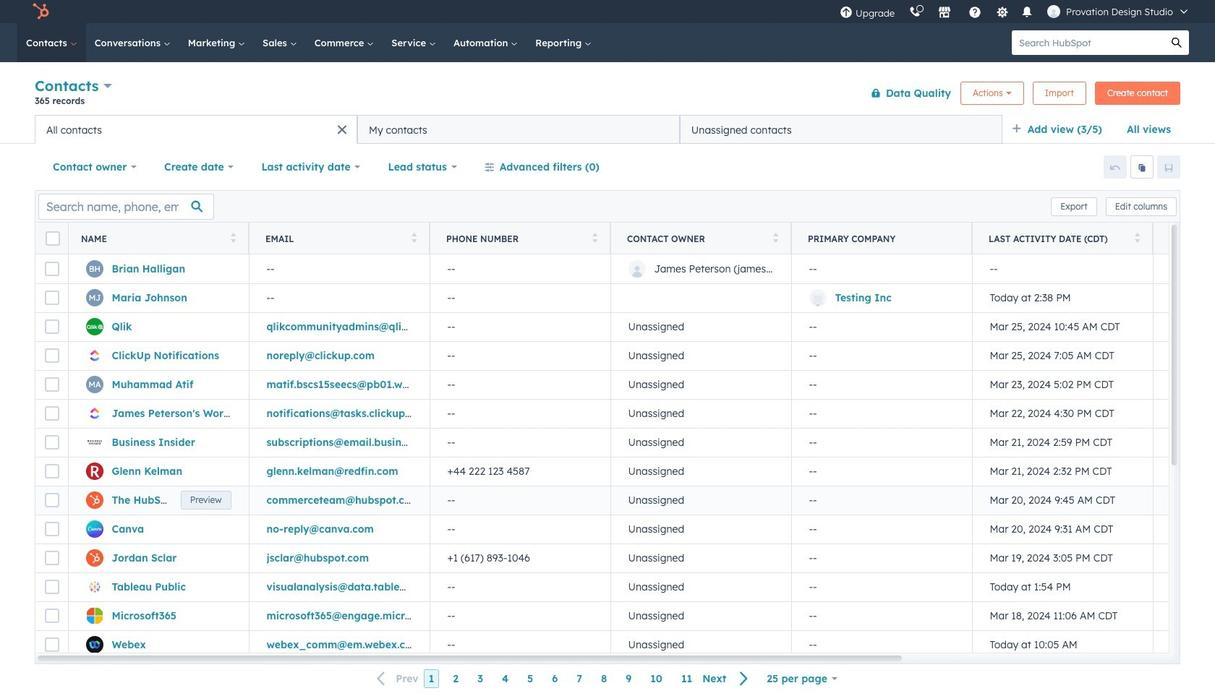 Task type: locate. For each thing, give the bounding box(es) containing it.
marketplaces image
[[938, 7, 951, 20]]

james peterson image
[[1047, 5, 1060, 18]]

press to sort. image for third press to sort. element from the right
[[592, 233, 597, 243]]

0 horizontal spatial press to sort. image
[[411, 233, 417, 243]]

banner
[[35, 74, 1180, 115]]

Search HubSpot search field
[[1012, 30, 1165, 55]]

2 horizontal spatial press to sort. image
[[773, 233, 778, 243]]

1 press to sort. element from the left
[[230, 233, 236, 245]]

2 press to sort. image from the left
[[1135, 233, 1140, 243]]

press to sort. image
[[230, 233, 236, 243], [592, 233, 597, 243], [773, 233, 778, 243]]

press to sort. image
[[411, 233, 417, 243], [1135, 233, 1140, 243]]

1 press to sort. image from the left
[[411, 233, 417, 243]]

2 press to sort. image from the left
[[592, 233, 597, 243]]

press to sort. image for 1st press to sort. element from left
[[230, 233, 236, 243]]

1 horizontal spatial press to sort. image
[[592, 233, 597, 243]]

0 horizontal spatial press to sort. image
[[230, 233, 236, 243]]

1 press to sort. image from the left
[[230, 233, 236, 243]]

menu
[[833, 0, 1198, 23]]

3 press to sort. image from the left
[[773, 233, 778, 243]]

pagination navigation
[[368, 670, 758, 689]]

1 horizontal spatial press to sort. image
[[1135, 233, 1140, 243]]

column header
[[791, 223, 973, 255]]

Search name, phone, email addresses, or company search field
[[38, 193, 214, 220]]

3 press to sort. element from the left
[[592, 233, 597, 245]]

press to sort. element
[[230, 233, 236, 245], [411, 233, 417, 245], [592, 233, 597, 245], [773, 233, 778, 245], [1135, 233, 1140, 245]]



Task type: vqa. For each thing, say whether or not it's contained in the screenshot.
marketplaces image at the top of page
yes



Task type: describe. For each thing, give the bounding box(es) containing it.
2 press to sort. element from the left
[[411, 233, 417, 245]]

5 press to sort. element from the left
[[1135, 233, 1140, 245]]

press to sort. image for 4th press to sort. element from the right
[[411, 233, 417, 243]]

press to sort. image for fifth press to sort. element
[[1135, 233, 1140, 243]]

4 press to sort. element from the left
[[773, 233, 778, 245]]

press to sort. image for second press to sort. element from the right
[[773, 233, 778, 243]]



